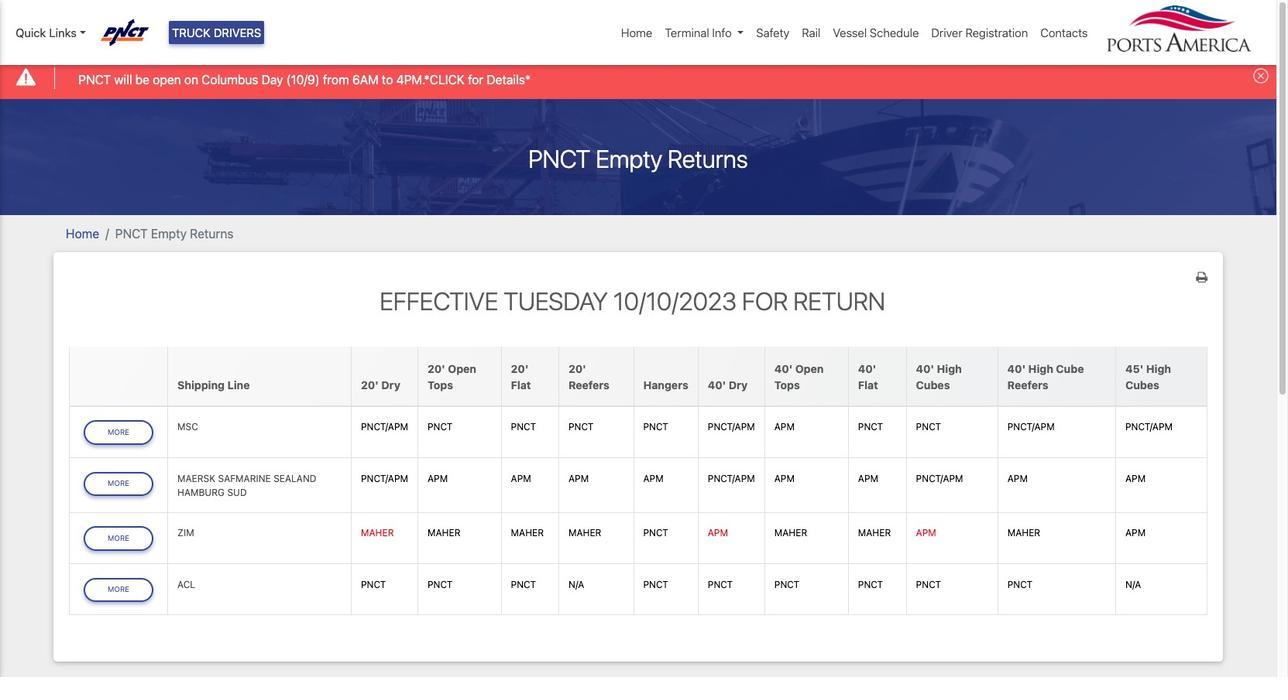 Task type: describe. For each thing, give the bounding box(es) containing it.
safmarine
[[218, 473, 271, 485]]

1 vertical spatial home
[[66, 227, 99, 241]]

more button for maersk safmarine sealand hamburg sud
[[84, 472, 153, 497]]

rail
[[802, 26, 821, 39]]

contacts link
[[1034, 18, 1094, 48]]

40' for 40' flat
[[858, 362, 876, 375]]

to
[[382, 72, 393, 86]]

tops for 40'
[[774, 378, 800, 392]]

contacts
[[1041, 26, 1088, 39]]

maersk
[[177, 473, 215, 485]]

more button for zim
[[84, 527, 153, 552]]

info
[[712, 26, 732, 39]]

20' dry
[[361, 378, 400, 392]]

shipping
[[177, 378, 225, 392]]

10/10/2023
[[613, 286, 737, 316]]

details*
[[487, 72, 531, 86]]

driver registration
[[931, 26, 1028, 39]]

tuesday
[[504, 286, 608, 316]]

quick
[[15, 26, 46, 39]]

drivers
[[214, 26, 261, 39]]

1 maher from the left
[[361, 528, 394, 539]]

more button for acl
[[84, 578, 153, 603]]

truck
[[172, 26, 211, 39]]

20' for 20' open tops
[[428, 362, 445, 375]]

hamburg
[[177, 487, 225, 499]]

open for 40' open tops
[[795, 362, 824, 375]]

msc
[[177, 422, 198, 433]]

pnct will be open on columbus day (10/9) from 6am to 4pm.*click for details* link
[[78, 70, 531, 89]]

40' flat
[[858, 362, 878, 392]]

more for zim
[[108, 534, 129, 543]]

40' for 40' high cubes
[[916, 362, 934, 375]]

cubes for 40'
[[916, 378, 950, 392]]

effective
[[380, 286, 498, 316]]

cubes for 45'
[[1125, 378, 1159, 392]]

40' for 40' dry
[[708, 378, 726, 392]]

dry for 40' dry
[[729, 378, 748, 392]]

6am
[[352, 72, 379, 86]]

flat for 20' flat
[[511, 378, 531, 392]]

5 maher from the left
[[774, 528, 807, 539]]

20' for 20' flat
[[511, 362, 529, 375]]

4 maher from the left
[[569, 528, 601, 539]]

more for acl
[[108, 586, 129, 594]]

1 reefers from the left
[[569, 378, 610, 392]]

0 vertical spatial pnct empty returns
[[528, 144, 748, 173]]

dry for 20' dry
[[381, 378, 400, 392]]

40' for 40' open tops
[[774, 362, 793, 375]]

flat for 40' flat
[[858, 378, 878, 392]]

0 horizontal spatial home link
[[66, 227, 99, 241]]

effective tuesday 10/10/2023 for return
[[380, 286, 885, 316]]

terminal
[[665, 26, 709, 39]]

1 vertical spatial empty
[[151, 227, 187, 241]]

schedule
[[870, 26, 919, 39]]

close image
[[1253, 68, 1269, 84]]

quick links link
[[15, 24, 86, 41]]

high for 40' high cubes
[[937, 362, 962, 375]]

open for 20' open tops
[[448, 362, 476, 375]]

quick links
[[15, 26, 77, 39]]

1 horizontal spatial home
[[621, 26, 652, 39]]

1 vertical spatial pnct empty returns
[[115, 227, 234, 241]]

tops for 20'
[[428, 378, 453, 392]]

print image
[[1196, 271, 1208, 283]]

3 maher from the left
[[511, 528, 544, 539]]

return
[[793, 286, 885, 316]]

sud
[[227, 487, 247, 499]]

from
[[323, 72, 349, 86]]

acl
[[177, 579, 195, 591]]



Task type: locate. For each thing, give the bounding box(es) containing it.
20'
[[428, 362, 445, 375], [511, 362, 529, 375], [569, 362, 586, 375], [361, 378, 379, 392]]

open
[[448, 362, 476, 375], [795, 362, 824, 375]]

2 open from the left
[[795, 362, 824, 375]]

tops right 20' dry
[[428, 378, 453, 392]]

0 horizontal spatial flat
[[511, 378, 531, 392]]

terminal info
[[665, 26, 732, 39]]

hangers
[[643, 378, 688, 392]]

3 more button from the top
[[84, 527, 153, 552]]

4pm.*click
[[396, 72, 465, 86]]

columbus
[[202, 72, 258, 86]]

n/a
[[569, 579, 584, 591], [1125, 579, 1141, 591]]

20' for 20' dry
[[361, 378, 379, 392]]

safety link
[[750, 18, 796, 48]]

40' inside '40' high cubes'
[[916, 362, 934, 375]]

1 vertical spatial returns
[[190, 227, 234, 241]]

1 tops from the left
[[428, 378, 453, 392]]

truck drivers
[[172, 26, 261, 39]]

2 more from the top
[[108, 480, 129, 488]]

40' right hangers
[[708, 378, 726, 392]]

20' reefers
[[569, 362, 610, 392]]

high
[[937, 362, 962, 375], [1028, 362, 1053, 375], [1146, 362, 1171, 375]]

40' high cube reefers
[[1007, 362, 1084, 392]]

pnct will be open on columbus day (10/9) from 6am to 4pm.*click for details* alert
[[0, 57, 1277, 99]]

dry left 40' open tops
[[729, 378, 748, 392]]

truck drivers link
[[169, 21, 264, 45]]

flat right 40' open tops
[[858, 378, 878, 392]]

cubes inside "45' high cubes"
[[1125, 378, 1159, 392]]

40' right 40' flat
[[916, 362, 934, 375]]

pnct
[[78, 72, 111, 86], [528, 144, 590, 173], [115, 227, 148, 241], [428, 422, 453, 433], [511, 422, 536, 433], [569, 422, 594, 433], [643, 422, 668, 433], [858, 422, 883, 433], [916, 422, 941, 433], [643, 528, 668, 539], [361, 579, 386, 591], [428, 579, 453, 591], [511, 579, 536, 591], [643, 579, 668, 591], [708, 579, 733, 591], [774, 579, 800, 591], [858, 579, 883, 591], [916, 579, 941, 591], [1007, 579, 1033, 591]]

20' open tops
[[428, 362, 476, 392]]

cubes down 45'
[[1125, 378, 1159, 392]]

maersk safmarine sealand hamburg sud
[[177, 473, 316, 499]]

1 dry from the left
[[381, 378, 400, 392]]

dry
[[381, 378, 400, 392], [729, 378, 748, 392]]

more for msc
[[108, 428, 129, 437]]

1 more from the top
[[108, 428, 129, 437]]

2 cubes from the left
[[1125, 378, 1159, 392]]

2 dry from the left
[[729, 378, 748, 392]]

2 flat from the left
[[858, 378, 878, 392]]

0 horizontal spatial cubes
[[916, 378, 950, 392]]

1 horizontal spatial n/a
[[1125, 579, 1141, 591]]

vessel schedule link
[[827, 18, 925, 48]]

1 more button from the top
[[84, 421, 153, 445]]

40' dry
[[708, 378, 748, 392]]

1 horizontal spatial open
[[795, 362, 824, 375]]

on
[[184, 72, 198, 86]]

2 more button from the top
[[84, 472, 153, 497]]

0 horizontal spatial reefers
[[569, 378, 610, 392]]

returns
[[668, 144, 748, 173], [190, 227, 234, 241]]

home link
[[615, 18, 659, 48], [66, 227, 99, 241]]

0 vertical spatial home
[[621, 26, 652, 39]]

4 more from the top
[[108, 586, 129, 594]]

shipping line
[[177, 378, 250, 392]]

0 horizontal spatial dry
[[381, 378, 400, 392]]

0 horizontal spatial n/a
[[569, 579, 584, 591]]

40' high cubes
[[916, 362, 962, 392]]

1 horizontal spatial pnct empty returns
[[528, 144, 748, 173]]

open inside 40' open tops
[[795, 362, 824, 375]]

rail link
[[796, 18, 827, 48]]

more for maersk safmarine sealand hamburg sud
[[108, 480, 129, 488]]

high inside 40' high cube reefers
[[1028, 362, 1053, 375]]

tops
[[428, 378, 453, 392], [774, 378, 800, 392]]

40' for 40' high cube reefers
[[1007, 362, 1026, 375]]

dry left 20' open tops
[[381, 378, 400, 392]]

for
[[468, 72, 483, 86]]

more button for msc
[[84, 421, 153, 445]]

40' open tops
[[774, 362, 824, 392]]

2 n/a from the left
[[1125, 579, 1141, 591]]

1 horizontal spatial flat
[[858, 378, 878, 392]]

tops right the 40' dry at the right bottom of page
[[774, 378, 800, 392]]

pnct will be open on columbus day (10/9) from 6am to 4pm.*click for details*
[[78, 72, 531, 86]]

20' inside 20' reefers
[[569, 362, 586, 375]]

1 open from the left
[[448, 362, 476, 375]]

20' inside 20' open tops
[[428, 362, 445, 375]]

2 maher from the left
[[428, 528, 460, 539]]

0 horizontal spatial empty
[[151, 227, 187, 241]]

flat left 20' reefers
[[511, 378, 531, 392]]

20' flat
[[511, 362, 531, 392]]

40' right 40' open tops
[[858, 362, 876, 375]]

45'
[[1125, 362, 1144, 375]]

1 horizontal spatial cubes
[[1125, 378, 1159, 392]]

0 horizontal spatial home
[[66, 227, 99, 241]]

cubes right 40' flat
[[916, 378, 950, 392]]

tops inside 40' open tops
[[774, 378, 800, 392]]

links
[[49, 26, 77, 39]]

45' high cubes
[[1125, 362, 1171, 392]]

2 high from the left
[[1028, 362, 1053, 375]]

0 horizontal spatial tops
[[428, 378, 453, 392]]

open left 20' flat
[[448, 362, 476, 375]]

1 horizontal spatial dry
[[729, 378, 748, 392]]

40' inside 40' high cube reefers
[[1007, 362, 1026, 375]]

terminal info link
[[659, 18, 750, 48]]

3 more from the top
[[108, 534, 129, 543]]

maher
[[361, 528, 394, 539], [428, 528, 460, 539], [511, 528, 544, 539], [569, 528, 601, 539], [774, 528, 807, 539], [858, 528, 891, 539], [1007, 528, 1040, 539]]

7 maher from the left
[[1007, 528, 1040, 539]]

0 vertical spatial returns
[[668, 144, 748, 173]]

more button
[[84, 421, 153, 445], [84, 472, 153, 497], [84, 527, 153, 552], [84, 578, 153, 603]]

pnct empty returns
[[528, 144, 748, 173], [115, 227, 234, 241]]

home
[[621, 26, 652, 39], [66, 227, 99, 241]]

open left 40' flat
[[795, 362, 824, 375]]

1 horizontal spatial returns
[[668, 144, 748, 173]]

1 horizontal spatial reefers
[[1007, 378, 1049, 392]]

2 reefers from the left
[[1007, 378, 1049, 392]]

40' inside 40' open tops
[[774, 362, 793, 375]]

1 vertical spatial home link
[[66, 227, 99, 241]]

registration
[[966, 26, 1028, 39]]

6 maher from the left
[[858, 528, 891, 539]]

zim
[[177, 528, 194, 539]]

1 horizontal spatial high
[[1028, 362, 1053, 375]]

4 more button from the top
[[84, 578, 153, 603]]

be
[[135, 72, 150, 86]]

0 vertical spatial home link
[[615, 18, 659, 48]]

sealand
[[274, 473, 316, 485]]

40' down 'for'
[[774, 362, 793, 375]]

high inside "45' high cubes"
[[1146, 362, 1171, 375]]

high for 40' high cube reefers
[[1028, 362, 1053, 375]]

1 flat from the left
[[511, 378, 531, 392]]

high for 45' high cubes
[[1146, 362, 1171, 375]]

vessel schedule
[[833, 26, 919, 39]]

40'
[[774, 362, 793, 375], [858, 362, 876, 375], [916, 362, 934, 375], [1007, 362, 1026, 375], [708, 378, 726, 392]]

open
[[153, 72, 181, 86]]

0 vertical spatial empty
[[596, 144, 662, 173]]

will
[[114, 72, 132, 86]]

reefers inside 40' high cube reefers
[[1007, 378, 1049, 392]]

cubes
[[916, 378, 950, 392], [1125, 378, 1159, 392]]

cubes inside '40' high cubes'
[[916, 378, 950, 392]]

apm
[[774, 422, 795, 433], [428, 473, 448, 485], [511, 473, 531, 485], [569, 473, 589, 485], [643, 473, 664, 485], [774, 473, 795, 485], [858, 473, 878, 485], [1007, 473, 1028, 485], [1125, 473, 1146, 485], [708, 528, 728, 539], [916, 528, 936, 539], [1125, 528, 1146, 539]]

vessel
[[833, 26, 867, 39]]

0 horizontal spatial pnct empty returns
[[115, 227, 234, 241]]

open inside 20' open tops
[[448, 362, 476, 375]]

40' left "cube"
[[1007, 362, 1026, 375]]

empty
[[596, 144, 662, 173], [151, 227, 187, 241]]

1 cubes from the left
[[916, 378, 950, 392]]

0 horizontal spatial returns
[[190, 227, 234, 241]]

driver registration link
[[925, 18, 1034, 48]]

0 horizontal spatial open
[[448, 362, 476, 375]]

0 horizontal spatial high
[[937, 362, 962, 375]]

for
[[742, 286, 788, 316]]

tops inside 20' open tops
[[428, 378, 453, 392]]

3 high from the left
[[1146, 362, 1171, 375]]

1 horizontal spatial empty
[[596, 144, 662, 173]]

1 horizontal spatial home link
[[615, 18, 659, 48]]

high inside '40' high cubes'
[[937, 362, 962, 375]]

pnct/apm
[[361, 422, 408, 433], [708, 422, 755, 433], [1007, 422, 1055, 433], [1125, 422, 1173, 433], [361, 473, 408, 485], [708, 473, 755, 485], [916, 473, 963, 485]]

2 horizontal spatial high
[[1146, 362, 1171, 375]]

line
[[227, 378, 250, 392]]

flat
[[511, 378, 531, 392], [858, 378, 878, 392]]

1 horizontal spatial tops
[[774, 378, 800, 392]]

(10/9)
[[286, 72, 320, 86]]

cube
[[1056, 362, 1084, 375]]

more
[[108, 428, 129, 437], [108, 480, 129, 488], [108, 534, 129, 543], [108, 586, 129, 594]]

1 high from the left
[[937, 362, 962, 375]]

driver
[[931, 26, 963, 39]]

20' for 20' reefers
[[569, 362, 586, 375]]

2 tops from the left
[[774, 378, 800, 392]]

40' inside 40' flat
[[858, 362, 876, 375]]

safety
[[756, 26, 790, 39]]

pnct inside alert
[[78, 72, 111, 86]]

1 n/a from the left
[[569, 579, 584, 591]]

20' inside 20' flat
[[511, 362, 529, 375]]

reefers
[[569, 378, 610, 392], [1007, 378, 1049, 392]]

day
[[262, 72, 283, 86]]



Task type: vqa. For each thing, say whether or not it's contained in the screenshot.


